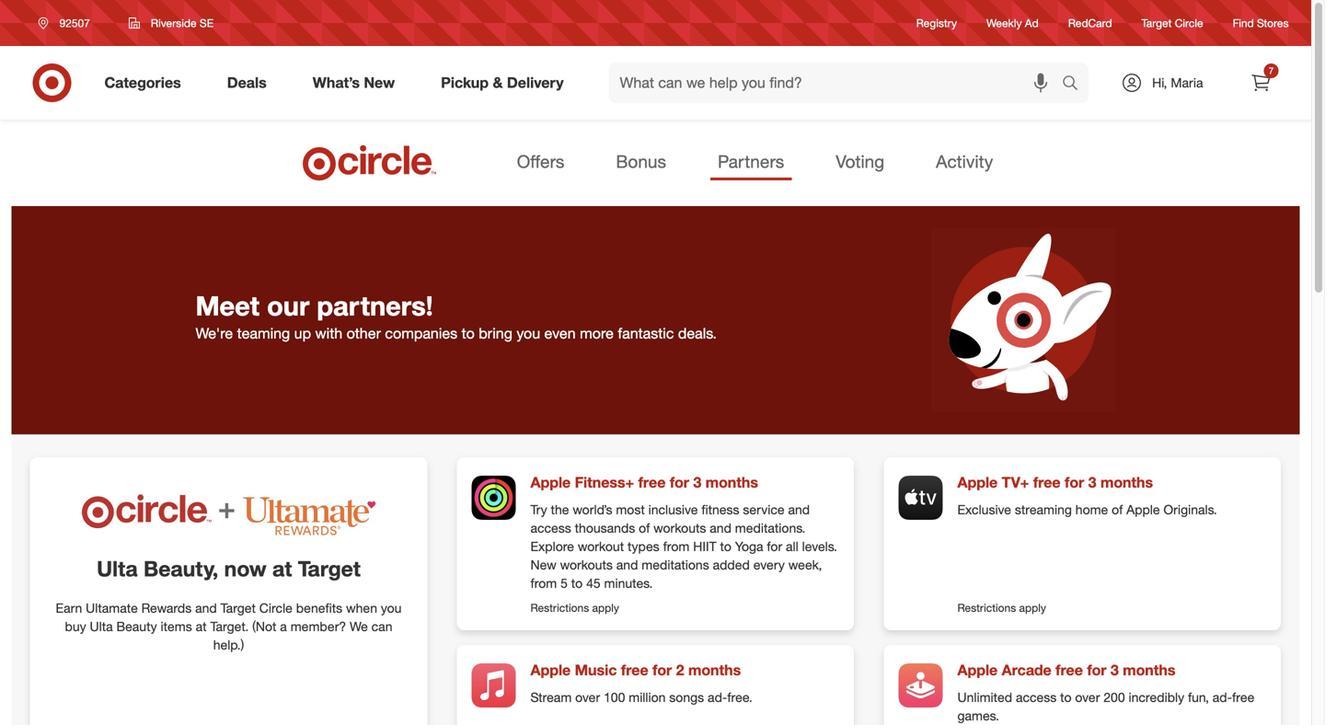 Task type: vqa. For each thing, say whether or not it's contained in the screenshot.
burr baskets—a joyful surprise you can make & gift to anyone. image
no



Task type: describe. For each thing, give the bounding box(es) containing it.
free inside "unlimited access to over 200 incredibly fun, ad-free games."
[[1233, 689, 1255, 706]]

3 for apple tv+ free for 3 months
[[1089, 474, 1097, 492]]

200
[[1104, 689, 1126, 706]]

access inside "unlimited access to over 200 incredibly fun, ad-free games."
[[1016, 689, 1057, 706]]

try
[[531, 502, 547, 518]]

can
[[372, 619, 393, 635]]

songs
[[670, 689, 704, 706]]

unlimited access to over 200 incredibly fun, ad-free games.
[[958, 689, 1255, 724]]

apple for apple music free for 2 months
[[531, 662, 571, 679]]

offers link
[[510, 145, 572, 181]]

92507 button
[[26, 6, 109, 40]]

to right "5"
[[572, 575, 583, 591]]

months for apple arcade free for 3 months
[[1123, 662, 1176, 679]]

&
[[493, 74, 503, 92]]

fitness+
[[575, 474, 634, 492]]

partners
[[718, 151, 785, 172]]

help.)
[[213, 637, 244, 653]]

added
[[713, 557, 750, 573]]

originals.
[[1164, 502, 1218, 518]]

apply for tv+
[[1020, 601, 1047, 615]]

of inside try the world's most inclusive fitness service and access thousands of workouts and meditations. explore workout types from hiit to yoga for all levels. new workouts and meditations added every week, from 5 to 45 minutes.
[[639, 520, 650, 536]]

items
[[161, 619, 192, 635]]

free.
[[728, 689, 753, 706]]

buy
[[65, 619, 86, 635]]

fitness
[[702, 502, 740, 518]]

even
[[545, 324, 576, 342]]

activity
[[936, 151, 994, 172]]

more
[[580, 324, 614, 342]]

riverside se
[[151, 16, 214, 30]]

partners link
[[711, 145, 792, 181]]

pickup & delivery link
[[425, 63, 587, 103]]

apply for fitness+
[[592, 601, 619, 615]]

target circle logo image
[[300, 144, 440, 182]]

ad
[[1025, 16, 1039, 30]]

free for arcade
[[1056, 662, 1083, 679]]

registry
[[917, 16, 957, 30]]

find stores
[[1233, 16, 1289, 30]]

beauty,
[[144, 556, 218, 582]]

find
[[1233, 16, 1254, 30]]

target.
[[210, 619, 249, 635]]

meet
[[196, 290, 260, 322]]

levels.
[[802, 539, 838, 555]]

types
[[628, 539, 660, 555]]

apple for apple fitness+ free for 3 months
[[531, 474, 571, 492]]

redcard
[[1069, 16, 1113, 30]]

we're
[[196, 324, 233, 342]]

workout
[[578, 539, 624, 555]]

hi, maria
[[1153, 75, 1204, 91]]

earn
[[56, 600, 82, 616]]

deals link
[[211, 63, 290, 103]]

stores
[[1258, 16, 1289, 30]]

at inside "rewards and target circle benefits when you buy ulta beauty items at target. (not a member? we can help.)"
[[196, 619, 207, 635]]

new inside try the world's most inclusive fitness service and access thousands of workouts and meditations. explore workout types from hiit to yoga for all levels. new workouts and meditations added every week, from 5 to 45 minutes.
[[531, 557, 557, 573]]

restrictions for fitness+
[[531, 601, 589, 615]]

rewards
[[141, 600, 192, 616]]

other
[[347, 324, 381, 342]]

voting link
[[829, 145, 892, 181]]

stream
[[531, 689, 572, 706]]

7 link
[[1241, 63, 1282, 103]]

explore
[[531, 539, 574, 555]]

to up added
[[720, 539, 732, 555]]

bring
[[479, 324, 513, 342]]

thousands
[[575, 520, 635, 536]]

find stores link
[[1233, 15, 1289, 31]]

stream over 100 million songs ad-free.
[[531, 689, 753, 706]]

tv+
[[1002, 474, 1030, 492]]

apple for apple arcade free for 3 months
[[958, 662, 998, 679]]

member?
[[291, 619, 346, 635]]

arcade
[[1002, 662, 1052, 679]]

search button
[[1054, 63, 1098, 107]]

most
[[616, 502, 645, 518]]

exclusive streaming home of apple originals.
[[958, 502, 1218, 518]]

activity link
[[929, 145, 1001, 181]]

circle inside "target circle" link
[[1175, 16, 1204, 30]]

with
[[315, 324, 343, 342]]

teaming
[[237, 324, 290, 342]]

pickup
[[441, 74, 489, 92]]

92507
[[59, 16, 90, 30]]

minutes.
[[604, 575, 653, 591]]

months for apple tv+ free for 3 months
[[1101, 474, 1154, 492]]

se
[[200, 16, 214, 30]]

every
[[754, 557, 785, 573]]

target circle link
[[1142, 15, 1204, 31]]

week,
[[789, 557, 822, 573]]

exclusive
[[958, 502, 1012, 518]]

circle inside "rewards and target circle benefits when you buy ulta beauty items at target. (not a member? we can help.)"
[[259, 600, 293, 616]]

for for apple tv+ free for 3 months
[[1065, 474, 1085, 492]]

and inside "rewards and target circle benefits when you buy ulta beauty items at target. (not a member? we can help.)"
[[195, 600, 217, 616]]

what's
[[313, 74, 360, 92]]

0 vertical spatial ulta
[[97, 556, 138, 582]]

ulta inside "rewards and target circle benefits when you buy ulta beauty items at target. (not a member? we can help.)"
[[90, 619, 113, 635]]

restrictions apply for fitness+
[[531, 601, 619, 615]]

to inside "unlimited access to over 200 incredibly fun, ad-free games."
[[1061, 689, 1072, 706]]

1 vertical spatial from
[[531, 575, 557, 591]]

ulta beauty, now at target
[[97, 556, 361, 582]]

we
[[350, 619, 368, 635]]

the
[[551, 502, 569, 518]]

for for apple fitness+ free for 3 months
[[670, 474, 689, 492]]

apple tv+ free for 3 months
[[958, 474, 1154, 492]]

apple music free for 2 months
[[531, 662, 741, 679]]

and down fitness
[[710, 520, 732, 536]]

service
[[743, 502, 785, 518]]



Task type: locate. For each thing, give the bounding box(es) containing it.
to left 'bring'
[[462, 324, 475, 342]]

categories link
[[89, 63, 204, 103]]

access down arcade
[[1016, 689, 1057, 706]]

for up 200
[[1088, 662, 1107, 679]]

1 over from the left
[[576, 689, 600, 706]]

over left 200
[[1076, 689, 1100, 706]]

weekly ad link
[[987, 15, 1039, 31]]

free right fun,
[[1233, 689, 1255, 706]]

1 vertical spatial ulta
[[90, 619, 113, 635]]

restrictions up arcade
[[958, 601, 1017, 615]]

to inside meet our partners! we're teaming up with other companies to bring you even more fantastic deals.
[[462, 324, 475, 342]]

1 vertical spatial at
[[196, 619, 207, 635]]

1 horizontal spatial 3
[[1089, 474, 1097, 492]]

you inside "rewards and target circle benefits when you buy ulta beauty items at target. (not a member? we can help.)"
[[381, 600, 402, 616]]

1 horizontal spatial restrictions apply
[[958, 601, 1047, 615]]

3 for apple fitness+ free for 3 months
[[694, 474, 702, 492]]

you left even
[[517, 324, 540, 342]]

delivery
[[507, 74, 564, 92]]

games.
[[958, 708, 1000, 724]]

1 horizontal spatial over
[[1076, 689, 1100, 706]]

new right the what's
[[364, 74, 395, 92]]

apple left 'originals.'
[[1127, 502, 1160, 518]]

0 horizontal spatial new
[[364, 74, 395, 92]]

rewards and target circle benefits when you buy ulta beauty items at target. (not a member? we can help.)
[[65, 600, 402, 653]]

ultamate
[[86, 600, 138, 616]]

0 vertical spatial target
[[1142, 16, 1172, 30]]

free for tv+
[[1034, 474, 1061, 492]]

categories
[[104, 74, 181, 92]]

partners!
[[317, 290, 433, 322]]

apply
[[592, 601, 619, 615], [1020, 601, 1047, 615]]

from
[[663, 539, 690, 555], [531, 575, 557, 591]]

you
[[517, 324, 540, 342], [381, 600, 402, 616]]

restrictions for tv+
[[958, 601, 1017, 615]]

and up target.
[[195, 600, 217, 616]]

deals.
[[678, 324, 717, 342]]

for left all
[[767, 539, 783, 555]]

target circle
[[1142, 16, 1204, 30]]

apple for apple tv+ free for 3 months
[[958, 474, 998, 492]]

restrictions apply for tv+
[[958, 601, 1047, 615]]

1 horizontal spatial you
[[517, 324, 540, 342]]

3 up home
[[1089, 474, 1097, 492]]

3 up 200
[[1111, 662, 1119, 679]]

free for fitness+
[[639, 474, 666, 492]]

1 restrictions apply from the left
[[531, 601, 619, 615]]

restrictions apply up arcade
[[958, 601, 1047, 615]]

(not
[[252, 619, 277, 635]]

from left "5"
[[531, 575, 557, 591]]

2 horizontal spatial target
[[1142, 16, 1172, 30]]

0 horizontal spatial of
[[639, 520, 650, 536]]

2 horizontal spatial 3
[[1111, 662, 1119, 679]]

free up inclusive
[[639, 474, 666, 492]]

ad- right fun,
[[1213, 689, 1233, 706]]

what's new
[[313, 74, 395, 92]]

workouts down inclusive
[[654, 520, 706, 536]]

What can we help you find? suggestions appear below search field
[[609, 63, 1067, 103]]

3 for apple arcade free for 3 months
[[1111, 662, 1119, 679]]

apple up stream
[[531, 662, 571, 679]]

5
[[561, 575, 568, 591]]

1 horizontal spatial circle
[[1175, 16, 1204, 30]]

companies
[[385, 324, 458, 342]]

1 horizontal spatial at
[[273, 556, 292, 582]]

hi,
[[1153, 75, 1168, 91]]

1 horizontal spatial new
[[531, 557, 557, 573]]

for up inclusive
[[670, 474, 689, 492]]

months up fitness
[[706, 474, 758, 492]]

new down explore
[[531, 557, 557, 573]]

hiit
[[693, 539, 717, 555]]

try the world's most inclusive fitness service and access thousands of workouts and meditations. explore workout types from hiit to yoga for all levels. new workouts and meditations added every week, from 5 to 45 minutes.
[[531, 502, 838, 591]]

0 horizontal spatial workouts
[[560, 557, 613, 573]]

to down apple arcade free for 3 months
[[1061, 689, 1072, 706]]

for left '2'
[[653, 662, 672, 679]]

over inside "unlimited access to over 200 incredibly fun, ad-free games."
[[1076, 689, 1100, 706]]

riverside
[[151, 16, 197, 30]]

0 vertical spatial you
[[517, 324, 540, 342]]

target inside "rewards and target circle benefits when you buy ulta beauty items at target. (not a member? we can help.)"
[[221, 600, 256, 616]]

months
[[706, 474, 758, 492], [1101, 474, 1154, 492], [689, 662, 741, 679], [1123, 662, 1176, 679]]

from up meditations on the bottom of page
[[663, 539, 690, 555]]

yoga
[[735, 539, 764, 555]]

1 horizontal spatial workouts
[[654, 520, 706, 536]]

0 vertical spatial at
[[273, 556, 292, 582]]

at right now
[[273, 556, 292, 582]]

over
[[576, 689, 600, 706], [1076, 689, 1100, 706]]

months for apple music free for 2 months
[[689, 662, 741, 679]]

incredibly
[[1129, 689, 1185, 706]]

million
[[629, 689, 666, 706]]

restrictions apply
[[531, 601, 619, 615], [958, 601, 1047, 615]]

for for apple arcade free for 3 months
[[1088, 662, 1107, 679]]

2 restrictions from the left
[[958, 601, 1017, 615]]

offers
[[517, 151, 565, 172]]

1 vertical spatial of
[[639, 520, 650, 536]]

0 horizontal spatial ad-
[[708, 689, 728, 706]]

target up "benefits"
[[298, 556, 361, 582]]

100
[[604, 689, 625, 706]]

0 horizontal spatial circle
[[259, 600, 293, 616]]

1 vertical spatial circle
[[259, 600, 293, 616]]

1 restrictions from the left
[[531, 601, 589, 615]]

meet our partners! we're teaming up with other companies to bring you even more fantastic deals.
[[196, 290, 717, 342]]

all
[[786, 539, 799, 555]]

apple up unlimited at the right bottom of the page
[[958, 662, 998, 679]]

riverside se button
[[117, 6, 226, 40]]

apply down 45
[[592, 601, 619, 615]]

0 horizontal spatial you
[[381, 600, 402, 616]]

0 vertical spatial access
[[531, 520, 571, 536]]

you up can
[[381, 600, 402, 616]]

2 vertical spatial target
[[221, 600, 256, 616]]

for inside try the world's most inclusive fitness service and access thousands of workouts and meditations. explore workout types from hiit to yoga for all levels. new workouts and meditations added every week, from 5 to 45 minutes.
[[767, 539, 783, 555]]

apple up the
[[531, 474, 571, 492]]

months right '2'
[[689, 662, 741, 679]]

7
[[1269, 65, 1274, 76]]

redcard link
[[1069, 15, 1113, 31]]

free for music
[[621, 662, 649, 679]]

deals
[[227, 74, 267, 92]]

0 vertical spatial of
[[1112, 502, 1123, 518]]

for
[[670, 474, 689, 492], [1065, 474, 1085, 492], [767, 539, 783, 555], [653, 662, 672, 679], [1088, 662, 1107, 679]]

of right home
[[1112, 502, 1123, 518]]

0 vertical spatial new
[[364, 74, 395, 92]]

weekly ad
[[987, 16, 1039, 30]]

ad- inside "unlimited access to over 200 incredibly fun, ad-free games."
[[1213, 689, 1233, 706]]

home
[[1076, 502, 1109, 518]]

free up "streaming"
[[1034, 474, 1061, 492]]

for up exclusive streaming home of apple originals. at bottom
[[1065, 474, 1085, 492]]

restrictions apply down "5"
[[531, 601, 619, 615]]

apple up exclusive
[[958, 474, 998, 492]]

to
[[462, 324, 475, 342], [720, 539, 732, 555], [572, 575, 583, 591], [1061, 689, 1072, 706]]

bonus
[[616, 151, 666, 172]]

0 horizontal spatial at
[[196, 619, 207, 635]]

streaming
[[1015, 502, 1072, 518]]

1 horizontal spatial target
[[298, 556, 361, 582]]

ulta up ultamate
[[97, 556, 138, 582]]

and
[[788, 502, 810, 518], [710, 520, 732, 536], [617, 557, 638, 573], [195, 600, 217, 616]]

1 vertical spatial new
[[531, 557, 557, 573]]

2 ad- from the left
[[1213, 689, 1233, 706]]

months up the incredibly
[[1123, 662, 1176, 679]]

1 vertical spatial access
[[1016, 689, 1057, 706]]

1 horizontal spatial restrictions
[[958, 601, 1017, 615]]

for for apple music free for 2 months
[[653, 662, 672, 679]]

target circle plus ultamate rewards image
[[81, 494, 376, 536]]

0 horizontal spatial over
[[576, 689, 600, 706]]

workouts up 45
[[560, 557, 613, 573]]

0 horizontal spatial apply
[[592, 601, 619, 615]]

weekly
[[987, 16, 1022, 30]]

inclusive
[[649, 502, 698, 518]]

apple
[[531, 474, 571, 492], [958, 474, 998, 492], [1127, 502, 1160, 518], [531, 662, 571, 679], [958, 662, 998, 679]]

and up meditations.
[[788, 502, 810, 518]]

0 horizontal spatial target
[[221, 600, 256, 616]]

new inside what's new link
[[364, 74, 395, 92]]

2 restrictions apply from the left
[[958, 601, 1047, 615]]

registry link
[[917, 15, 957, 31]]

and up minutes.
[[617, 557, 638, 573]]

target up target.
[[221, 600, 256, 616]]

0 vertical spatial from
[[663, 539, 690, 555]]

new
[[364, 74, 395, 92], [531, 557, 557, 573]]

months up home
[[1101, 474, 1154, 492]]

circle left find
[[1175, 16, 1204, 30]]

0 horizontal spatial restrictions
[[531, 601, 589, 615]]

a
[[280, 619, 287, 635]]

ad- right songs
[[708, 689, 728, 706]]

target up the hi,
[[1142, 16, 1172, 30]]

at
[[273, 556, 292, 582], [196, 619, 207, 635]]

apply up arcade
[[1020, 601, 1047, 615]]

access up explore
[[531, 520, 571, 536]]

1 horizontal spatial of
[[1112, 502, 1123, 518]]

0 horizontal spatial access
[[531, 520, 571, 536]]

restrictions down "5"
[[531, 601, 589, 615]]

0 horizontal spatial 3
[[694, 474, 702, 492]]

free right arcade
[[1056, 662, 1083, 679]]

1 horizontal spatial from
[[663, 539, 690, 555]]

1 vertical spatial you
[[381, 600, 402, 616]]

apple arcade free for 3 months
[[958, 662, 1176, 679]]

1 horizontal spatial apply
[[1020, 601, 1047, 615]]

unlimited
[[958, 689, 1013, 706]]

fantastic
[[618, 324, 674, 342]]

0 horizontal spatial restrictions apply
[[531, 601, 619, 615]]

over left 100
[[576, 689, 600, 706]]

2 apply from the left
[[1020, 601, 1047, 615]]

maria
[[1171, 75, 1204, 91]]

you inside meet our partners! we're teaming up with other companies to bring you even more fantastic deals.
[[517, 324, 540, 342]]

1 horizontal spatial ad-
[[1213, 689, 1233, 706]]

free up stream over 100 million songs ad-free.
[[621, 662, 649, 679]]

1 ad- from the left
[[708, 689, 728, 706]]

search
[[1054, 76, 1098, 94]]

0 horizontal spatial from
[[531, 575, 557, 591]]

when
[[346, 600, 377, 616]]

apple fitness+ free for 3 months
[[531, 474, 758, 492]]

up
[[294, 324, 311, 342]]

at right items
[[196, 619, 207, 635]]

benefits
[[296, 600, 343, 616]]

1 vertical spatial workouts
[[560, 557, 613, 573]]

1 horizontal spatial access
[[1016, 689, 1057, 706]]

access inside try the world's most inclusive fitness service and access thousands of workouts and meditations. explore workout types from hiit to yoga for all levels. new workouts and meditations added every week, from 5 to 45 minutes.
[[531, 520, 571, 536]]

of
[[1112, 502, 1123, 518], [639, 520, 650, 536]]

meditations.
[[735, 520, 806, 536]]

ulta down earn ultamate
[[90, 619, 113, 635]]

our
[[267, 290, 310, 322]]

1 vertical spatial target
[[298, 556, 361, 582]]

3 up inclusive
[[694, 474, 702, 492]]

free
[[639, 474, 666, 492], [1034, 474, 1061, 492], [621, 662, 649, 679], [1056, 662, 1083, 679], [1233, 689, 1255, 706]]

months for apple fitness+ free for 3 months
[[706, 474, 758, 492]]

0 vertical spatial circle
[[1175, 16, 1204, 30]]

circle up a
[[259, 600, 293, 616]]

bonus link
[[609, 145, 674, 181]]

of up "types"
[[639, 520, 650, 536]]

45
[[586, 575, 601, 591]]

1 apply from the left
[[592, 601, 619, 615]]

0 vertical spatial workouts
[[654, 520, 706, 536]]

2 over from the left
[[1076, 689, 1100, 706]]

earn ultamate
[[56, 600, 138, 616]]

pickup & delivery
[[441, 74, 564, 92]]



